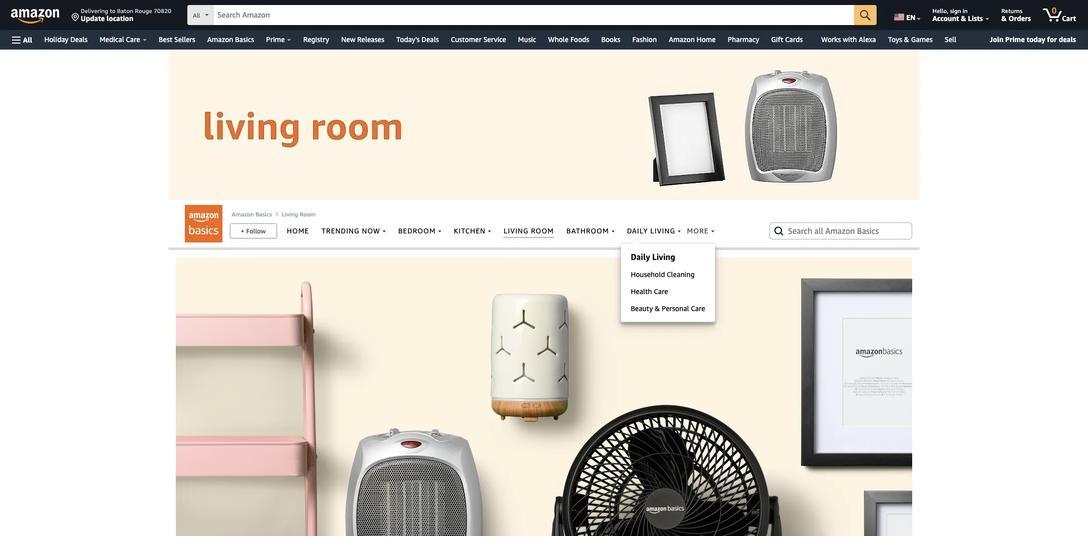 Task type: vqa. For each thing, say whether or not it's contained in the screenshot.
the Foods
yes



Task type: describe. For each thing, give the bounding box(es) containing it.
deals
[[1059, 35, 1076, 44]]

amazon home
[[669, 35, 716, 44]]

sell link
[[939, 33, 963, 47]]

living room link
[[282, 210, 316, 218]]

with
[[843, 35, 857, 44]]

Search all Amazon Basics search field
[[788, 223, 896, 240]]

amazon inside the amazon home link
[[669, 35, 695, 44]]

0
[[1052, 6, 1057, 16]]

deals for today's deals
[[422, 35, 439, 44]]

service
[[484, 35, 506, 44]]

holiday deals
[[44, 35, 88, 44]]

medical care link
[[94, 33, 153, 47]]

amazon image
[[11, 9, 60, 24]]

alexa
[[859, 35, 876, 44]]

sellers
[[174, 35, 195, 44]]

amazon up +
[[232, 210, 254, 218]]

account
[[933, 14, 959, 23]]

prime link
[[260, 33, 297, 47]]

search image
[[773, 225, 785, 237]]

delivering to baton rouge 70820 update location
[[81, 7, 171, 23]]

foods
[[571, 35, 590, 44]]

& for toys
[[904, 35, 910, 44]]

sell
[[945, 35, 957, 44]]

toys & games
[[888, 35, 933, 44]]

amazon basics inside navigation navigation
[[207, 35, 254, 44]]

medical
[[100, 35, 124, 44]]

registry
[[303, 35, 329, 44]]

location
[[107, 14, 133, 23]]

customer service
[[451, 35, 506, 44]]

+ follow button
[[230, 224, 276, 238]]

basics inside navigation navigation
[[235, 35, 254, 44]]

care
[[126, 35, 140, 44]]

returns
[[1002, 7, 1023, 15]]

customer
[[451, 35, 482, 44]]

room
[[300, 210, 316, 218]]

& for account
[[961, 14, 967, 23]]

pharmacy
[[728, 35, 759, 44]]

toys
[[888, 35, 903, 44]]

sign
[[950, 7, 962, 15]]

books
[[602, 35, 621, 44]]

holiday deals link
[[38, 33, 94, 47]]

fashion link
[[627, 33, 663, 47]]

hello, sign in
[[933, 7, 968, 15]]

en link
[[889, 3, 925, 28]]

books link
[[596, 33, 627, 47]]

new releases link
[[335, 33, 390, 47]]

update
[[81, 14, 105, 23]]

registry link
[[297, 33, 335, 47]]

holiday
[[44, 35, 69, 44]]

join prime today for deals link
[[986, 33, 1080, 46]]

& for returns
[[1002, 14, 1007, 23]]

70820
[[154, 7, 171, 15]]

medical care
[[100, 35, 140, 44]]

prime inside "link"
[[1006, 35, 1025, 44]]

customer service link
[[445, 33, 512, 47]]

works
[[822, 35, 841, 44]]

fashion
[[633, 35, 657, 44]]

today's deals
[[397, 35, 439, 44]]



Task type: locate. For each thing, give the bounding box(es) containing it.
today's
[[397, 35, 420, 44]]

cards
[[785, 35, 803, 44]]

None submit
[[855, 5, 877, 25]]

gift cards link
[[766, 33, 816, 47]]

&
[[961, 14, 967, 23], [1002, 14, 1007, 23], [904, 35, 910, 44]]

all up sellers
[[193, 12, 200, 19]]

+ follow
[[241, 227, 266, 235]]

1 vertical spatial all
[[23, 35, 32, 44]]

hello,
[[933, 7, 949, 15]]

all button
[[8, 30, 37, 50]]

1 vertical spatial basics
[[256, 210, 272, 218]]

0 vertical spatial amazon basics link
[[201, 33, 260, 47]]

whole
[[548, 35, 569, 44]]

rouge
[[135, 7, 152, 15]]

0 horizontal spatial &
[[904, 35, 910, 44]]

prime
[[266, 35, 285, 44], [1006, 35, 1025, 44]]

basics up follow
[[256, 210, 272, 218]]

all inside search field
[[193, 12, 200, 19]]

today
[[1027, 35, 1046, 44]]

navigation navigation
[[0, 0, 1088, 50]]

0 horizontal spatial all
[[23, 35, 32, 44]]

amazon home link
[[663, 33, 722, 47]]

1 deals from the left
[[70, 35, 88, 44]]

& inside toys & games link
[[904, 35, 910, 44]]

0 vertical spatial basics
[[235, 35, 254, 44]]

returns & orders
[[1002, 7, 1031, 23]]

All search field
[[187, 5, 877, 26]]

all
[[193, 12, 200, 19], [23, 35, 32, 44]]

1 prime from the left
[[266, 35, 285, 44]]

amazon basics link
[[201, 33, 260, 47], [232, 210, 272, 218]]

1 horizontal spatial deals
[[422, 35, 439, 44]]

1 horizontal spatial all
[[193, 12, 200, 19]]

cart
[[1062, 14, 1076, 23]]

works with alexa link
[[816, 33, 882, 47]]

join prime today for deals
[[990, 35, 1076, 44]]

all inside button
[[23, 35, 32, 44]]

whole foods
[[548, 35, 590, 44]]

delivering
[[81, 7, 108, 15]]

all down amazon image
[[23, 35, 32, 44]]

whole foods link
[[542, 33, 596, 47]]

basics left prime link
[[235, 35, 254, 44]]

account & lists
[[933, 14, 983, 23]]

& inside returns & orders
[[1002, 14, 1007, 23]]

en
[[907, 13, 916, 22]]

works with alexa
[[822, 35, 876, 44]]

0 horizontal spatial deals
[[70, 35, 88, 44]]

deals
[[70, 35, 88, 44], [422, 35, 439, 44]]

toys & games link
[[882, 33, 939, 47]]

orders
[[1009, 14, 1031, 23]]

prime left registry
[[266, 35, 285, 44]]

1 vertical spatial amazon basics
[[232, 210, 272, 218]]

amazon basics link right sellers
[[201, 33, 260, 47]]

+
[[241, 227, 245, 235]]

music link
[[512, 33, 542, 47]]

1 horizontal spatial prime
[[1006, 35, 1025, 44]]

amazon basics up + follow
[[232, 210, 272, 218]]

pharmacy link
[[722, 33, 766, 47]]

home
[[697, 35, 716, 44]]

in
[[963, 7, 968, 15]]

today's deals link
[[390, 33, 445, 47]]

0 vertical spatial amazon basics
[[207, 35, 254, 44]]

deals for holiday deals
[[70, 35, 88, 44]]

gift
[[772, 35, 784, 44]]

gift cards
[[772, 35, 803, 44]]

amazon left home
[[669, 35, 695, 44]]

none submit inside "all" search field
[[855, 5, 877, 25]]

best
[[159, 35, 172, 44]]

0 horizontal spatial basics
[[235, 35, 254, 44]]

1 horizontal spatial basics
[[256, 210, 272, 218]]

to
[[110, 7, 116, 15]]

0 horizontal spatial prime
[[266, 35, 285, 44]]

2 deals from the left
[[422, 35, 439, 44]]

0 vertical spatial all
[[193, 12, 200, 19]]

amazon basics
[[207, 35, 254, 44], [232, 210, 272, 218]]

music
[[518, 35, 536, 44]]

lists
[[968, 14, 983, 23]]

releases
[[357, 35, 384, 44]]

& left lists
[[961, 14, 967, 23]]

best sellers
[[159, 35, 195, 44]]

1 vertical spatial amazon basics link
[[232, 210, 272, 218]]

& right toys
[[904, 35, 910, 44]]

best sellers link
[[153, 33, 201, 47]]

prime right join
[[1006, 35, 1025, 44]]

new releases
[[341, 35, 384, 44]]

baton
[[117, 7, 133, 15]]

join
[[990, 35, 1004, 44]]

amazon
[[207, 35, 233, 44], [669, 35, 695, 44], [232, 210, 254, 218]]

games
[[911, 35, 933, 44]]

living room
[[282, 210, 316, 218]]

basics
[[235, 35, 254, 44], [256, 210, 272, 218]]

new
[[341, 35, 356, 44]]

amazon basics link up + follow
[[232, 210, 272, 218]]

deals right today's
[[422, 35, 439, 44]]

for
[[1048, 35, 1057, 44]]

& left the orders
[[1002, 14, 1007, 23]]

follow
[[246, 227, 266, 235]]

1 horizontal spatial &
[[961, 14, 967, 23]]

deals inside "link"
[[70, 35, 88, 44]]

deals right 'holiday'
[[70, 35, 88, 44]]

amazon basics logo image
[[185, 205, 222, 243]]

amazon basics right sellers
[[207, 35, 254, 44]]

2 prime from the left
[[1006, 35, 1025, 44]]

living
[[282, 210, 298, 218]]

2 horizontal spatial &
[[1002, 14, 1007, 23]]

Search Amazon text field
[[213, 6, 855, 25]]

amazon right sellers
[[207, 35, 233, 44]]



